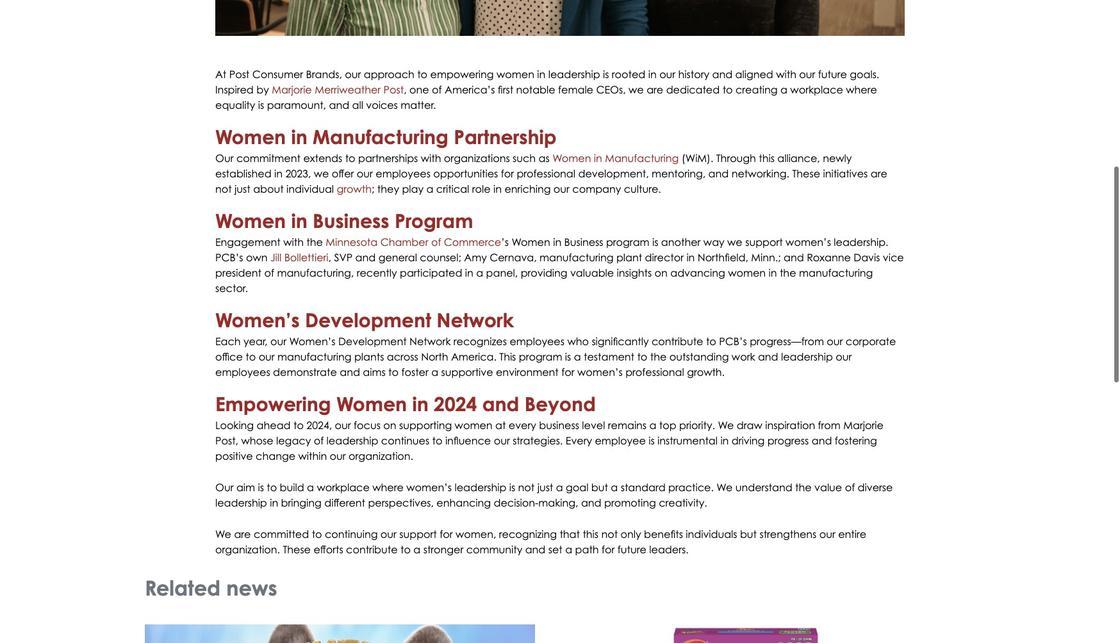 Task type: vqa. For each thing, say whether or not it's contained in the screenshot.
Recipes MENU containing Recipes for Cereal Lovers
no



Task type: locate. For each thing, give the bounding box(es) containing it.
we down rooted
[[629, 83, 644, 96]]

0 horizontal spatial are
[[234, 528, 251, 540]]

support
[[746, 235, 783, 248], [399, 528, 437, 540]]

2 vertical spatial are
[[234, 528, 251, 540]]

creativity.
[[659, 496, 707, 509]]

the down minn.;
[[780, 266, 796, 279]]

support inside the "we are committed to continuing our support for women, recognizing that this not only benefits individuals but strengthens our entire organization. these efforts contribute to a stronger community and set a path for future leaders."
[[399, 528, 437, 540]]

1 our from the top
[[215, 151, 234, 164]]

0 vertical spatial manufacturing
[[540, 251, 614, 264]]

related
[[145, 575, 221, 600]]

women inside , svp and general counsel; amy cernava, manufacturing plant director in northfield, minn.; and roxanne davis vice president of manufacturing, recently participated in a panel, providing valuable insights on advancing women in the manufacturing sector.
[[728, 266, 766, 279]]

contribute
[[652, 335, 703, 347], [346, 543, 398, 556]]

director
[[645, 251, 684, 264]]

women inside 's women in business program is another way we support women's leadership. pcb's own
[[512, 235, 550, 248]]

0 horizontal spatial employees
[[215, 365, 270, 378]]

0 horizontal spatial on
[[383, 419, 396, 431]]

and down through at the top right of page
[[709, 167, 729, 180]]

marjorie
[[272, 83, 312, 96], [844, 419, 884, 431]]

0 horizontal spatial women
[[455, 419, 493, 431]]

, for one
[[404, 83, 407, 96]]

where inside , one of america's first notable female ceos, we are dedicated to creating a workplace where equality is paramount, and all voices matter.
[[846, 83, 877, 96]]

contribute inside women's development network each year, our women's development network recognizes employees who significantly contribute to pcb's progress—from our corporate office to our manufacturing plants across north america. this program is a testament to the outstanding work and leadership our employees demonstrate and aims to foster a supportive environment for women's professional growth.
[[652, 335, 703, 347]]

marjorie inside empowering women in 2024 and beyond looking ahead to 2024, our focus on supporting women at every business level remains a top priority. we draw inspiration from marjorie post, whose legacy of leadership continues to influence our strategies. every employee is instrumental in driving progress and fostering positive change within our organization.
[[844, 419, 884, 431]]

just
[[235, 182, 250, 195], [538, 481, 553, 494]]

1 horizontal spatial manufacturing
[[605, 151, 679, 164]]

we are committed to continuing our support for women, recognizing that this not only benefits individuals but strengthens our entire organization. these efforts contribute to a stronger community and set a path for future leaders.
[[215, 528, 867, 556]]

1 horizontal spatial professional
[[626, 365, 684, 378]]

not down 'established'
[[215, 182, 232, 195]]

leaders.
[[649, 543, 689, 556]]

employees inside (wim). through this alliance, newly established in 2023, we offer our employees opportunities for professional development, mentoring, and networking. these initiatives are not just about individual
[[376, 167, 431, 180]]

post consumer brands women leaders at the minnesota chamber of commerce women in business conference image
[[215, 0, 905, 35]]

0 vertical spatial our
[[215, 151, 234, 164]]

0 horizontal spatial with
[[283, 235, 304, 248]]

extends
[[303, 151, 342, 164]]

in left the "bringing"
[[270, 496, 278, 509]]

these inside (wim). through this alliance, newly established in 2023, we offer our employees opportunities for professional development, mentoring, and networking. these initiatives are not just about individual
[[792, 167, 820, 180]]

1 vertical spatial with
[[421, 151, 441, 164]]

1 vertical spatial this
[[583, 528, 599, 540]]

this
[[499, 350, 516, 363]]

to inside our aim is to build a workplace where women's leadership is not just a goal but a standard practice. we understand the value of diverse leadership in bringing different perspectives, enhancing decision-making, and promoting creativity.
[[267, 481, 277, 494]]

0 vertical spatial this
[[759, 151, 775, 164]]

1 horizontal spatial business
[[564, 235, 603, 248]]

on inside empowering women in 2024 and beyond looking ahead to 2024, our focus on supporting women at every business level remains a top priority. we draw inspiration from marjorie post, whose legacy of leadership continues to influence our strategies. every employee is instrumental in driving progress and fostering positive change within our organization.
[[383, 419, 396, 431]]

the inside , svp and general counsel; amy cernava, manufacturing plant director in northfield, minn.; and roxanne davis vice president of manufacturing, recently participated in a panel, providing valuable insights on advancing women in the manufacturing sector.
[[780, 266, 796, 279]]

and inside the "we are committed to continuing our support for women, recognizing that this not only benefits individuals but strengthens our entire organization. these efforts contribute to a stronger community and set a path for future leaders."
[[525, 543, 546, 556]]

we left draw
[[718, 419, 734, 431]]

women,
[[456, 528, 496, 540]]

chamber
[[380, 235, 428, 248]]

's women in business program is another way we support women's leadership. pcb's own
[[215, 235, 889, 264]]

path
[[575, 543, 599, 556]]

supporting
[[399, 419, 452, 431]]

1 vertical spatial but
[[740, 528, 757, 540]]

1 horizontal spatial women
[[497, 67, 535, 80]]

we up "related news"
[[215, 528, 231, 540]]

as
[[539, 151, 550, 164]]

are inside the "we are committed to continuing our support for women, recognizing that this not only benefits individuals but strengthens our entire organization. these efforts contribute to a stronger community and set a path for future leaders."
[[234, 528, 251, 540]]

2 our from the top
[[215, 481, 234, 494]]

future left 'goals.'
[[818, 67, 847, 80]]

women up the first
[[497, 67, 535, 80]]

priority.
[[679, 419, 715, 431]]

progress
[[768, 434, 809, 447]]

vice
[[883, 251, 904, 264]]

program
[[606, 235, 650, 248], [519, 350, 562, 363]]

2 vertical spatial we
[[728, 235, 743, 248]]

leadership inside empowering women in 2024 and beyond looking ahead to 2024, our focus on supporting women at every business level remains a top priority. we draw inspiration from marjorie post, whose legacy of leadership continues to influence our strategies. every employee is instrumental in driving progress and fostering positive change within our organization.
[[327, 434, 378, 447]]

cernava,
[[490, 251, 537, 264]]

sector.
[[215, 281, 248, 294]]

continues
[[381, 434, 430, 447]]

brands,
[[306, 67, 342, 80]]

0 vertical spatial support
[[746, 235, 783, 248]]

we for offer
[[314, 167, 329, 180]]

on inside , svp and general counsel; amy cernava, manufacturing plant director in northfield, minn.; and roxanne davis vice president of manufacturing, recently participated in a panel, providing valuable insights on advancing women in the manufacturing sector.
[[655, 266, 668, 279]]

foster
[[402, 365, 429, 378]]

creating
[[736, 83, 778, 96]]

play
[[402, 182, 424, 195]]

is up ceos,
[[603, 67, 609, 80]]

to down supporting
[[432, 434, 443, 447]]

1 horizontal spatial just
[[538, 481, 553, 494]]

,
[[404, 83, 407, 96], [329, 251, 331, 264]]

1 vertical spatial business
[[564, 235, 603, 248]]

standard
[[621, 481, 666, 494]]

2 horizontal spatial women's
[[786, 235, 831, 248]]

recognizing
[[499, 528, 557, 540]]

1 horizontal spatial post
[[384, 83, 404, 96]]

1 horizontal spatial where
[[846, 83, 877, 96]]

we for are
[[629, 83, 644, 96]]

0 vertical spatial post
[[229, 67, 250, 80]]

of inside our aim is to build a workplace where women's leadership is not just a goal but a standard practice. we understand the value of diverse leadership in bringing different perspectives, enhancing decision-making, and promoting creativity.
[[845, 481, 855, 494]]

leadership down "aim" at the left of page
[[215, 496, 267, 509]]

we down extends
[[314, 167, 329, 180]]

women's up year,
[[215, 308, 300, 331]]

consumer
[[252, 67, 303, 80]]

with right aligned
[[776, 67, 797, 80]]

of right "one"
[[432, 83, 442, 96]]

business up minnesota
[[313, 208, 389, 232]]

0 horizontal spatial this
[[583, 528, 599, 540]]

of down jill
[[264, 266, 274, 279]]

support up minn.;
[[746, 235, 783, 248]]

this up the networking.
[[759, 151, 775, 164]]

business up valuable
[[564, 235, 603, 248]]

0 vertical spatial these
[[792, 167, 820, 180]]

testament
[[584, 350, 635, 363]]

matter.
[[401, 98, 436, 111]]

on up continues
[[383, 419, 396, 431]]

not inside the "we are committed to continuing our support for women, recognizing that this not only benefits individuals but strengthens our entire organization. these efforts contribute to a stronger community and set a path for future leaders."
[[601, 528, 618, 540]]

looking
[[215, 419, 254, 431]]

in inside our aim is to build a workplace where women's leadership is not just a goal but a standard practice. we understand the value of diverse leadership in bringing different perspectives, enhancing decision-making, and promoting creativity.
[[270, 496, 278, 509]]

1 vertical spatial marjorie
[[844, 419, 884, 431]]

0 horizontal spatial future
[[618, 543, 647, 556]]

a inside , one of america's first notable female ceos, we are dedicated to creating a workplace where equality is paramount, and all voices matter.
[[781, 83, 788, 96]]

0 horizontal spatial program
[[519, 350, 562, 363]]

svp
[[334, 251, 353, 264]]

women's up perspectives,
[[407, 481, 452, 494]]

not up decision- at the left
[[518, 481, 535, 494]]

2 horizontal spatial employees
[[510, 335, 565, 347]]

0 vertical spatial organization.
[[349, 449, 413, 462]]

we inside , one of america's first notable female ceos, we are dedicated to creating a workplace where equality is paramount, and all voices matter.
[[629, 83, 644, 96]]

1 horizontal spatial on
[[655, 266, 668, 279]]

1 vertical spatial women
[[728, 266, 766, 279]]

0 horizontal spatial workplace
[[317, 481, 370, 494]]

a
[[781, 83, 788, 96], [427, 182, 434, 195], [476, 266, 483, 279], [574, 350, 581, 363], [431, 365, 439, 378], [650, 419, 657, 431], [307, 481, 314, 494], [556, 481, 563, 494], [611, 481, 618, 494], [414, 543, 421, 556], [565, 543, 572, 556]]

0 vertical spatial just
[[235, 182, 250, 195]]

perspectives,
[[368, 496, 434, 509]]

0 vertical spatial but
[[591, 481, 608, 494]]

just up making,
[[538, 481, 553, 494]]

news
[[226, 575, 277, 600]]

women's down testament at bottom
[[577, 365, 623, 378]]

0 horizontal spatial business
[[313, 208, 389, 232]]

women's
[[215, 308, 300, 331], [289, 335, 336, 347]]

1 vertical spatial are
[[871, 167, 888, 180]]

program up plant
[[606, 235, 650, 248]]

but right goal
[[591, 481, 608, 494]]

in up supporting
[[412, 392, 429, 415]]

a right creating
[[781, 83, 788, 96]]

we
[[718, 419, 734, 431], [717, 481, 733, 494], [215, 528, 231, 540]]

, inside , svp and general counsel; amy cernava, manufacturing plant director in northfield, minn.; and roxanne davis vice president of manufacturing, recently participated in a panel, providing valuable insights on advancing women in the manufacturing sector.
[[329, 251, 331, 264]]

manufacturing down roxanne
[[799, 266, 873, 279]]

our inside our aim is to build a workplace where women's leadership is not just a goal but a standard practice. we understand the value of diverse leadership in bringing different perspectives, enhancing decision-making, and promoting creativity.
[[215, 481, 234, 494]]

our up 'established'
[[215, 151, 234, 164]]

1 horizontal spatial workplace
[[791, 83, 843, 96]]

1 vertical spatial our
[[215, 481, 234, 494]]

marjorie up fostering
[[844, 419, 884, 431]]

organization. down the committed
[[215, 543, 280, 556]]

we inside (wim). through this alliance, newly established in 2023, we offer our employees opportunities for professional development, mentoring, and networking. these initiatives are not just about individual
[[314, 167, 329, 180]]

contribute up outstanding
[[652, 335, 703, 347]]

1 horizontal spatial marjorie
[[844, 419, 884, 431]]

we inside 's women in business program is another way we support women's leadership. pcb's own
[[728, 235, 743, 248]]

women down minn.;
[[728, 266, 766, 279]]

roxanne
[[807, 251, 851, 264]]

network up recognizes
[[437, 308, 514, 331]]

1 horizontal spatial these
[[792, 167, 820, 180]]

not inside our aim is to build a workplace where women's leadership is not just a goal but a standard practice. we understand the value of diverse leadership in bringing different perspectives, enhancing decision-making, and promoting creativity.
[[518, 481, 535, 494]]

2 vertical spatial we
[[215, 528, 231, 540]]

2 vertical spatial not
[[601, 528, 618, 540]]

in inside 's women in business program is another way we support women's leadership. pcb's own
[[553, 235, 562, 248]]

organization. down continues
[[349, 449, 413, 462]]

women inside empowering women in 2024 and beyond looking ahead to 2024, our focus on supporting women at every business level remains a top priority. we draw inspiration from marjorie post, whose legacy of leadership continues to influence our strategies. every employee is instrumental in driving progress and fostering positive change within our organization.
[[455, 419, 493, 431]]

about
[[253, 182, 284, 195]]

and right history
[[712, 67, 733, 80]]

leadership up female
[[548, 67, 600, 80]]

another
[[661, 235, 701, 248]]

to left creating
[[723, 83, 733, 96]]

with up the "play"
[[421, 151, 441, 164]]

1 vertical spatial support
[[399, 528, 437, 540]]

1 horizontal spatial employees
[[376, 167, 431, 180]]

and
[[712, 67, 733, 80], [329, 98, 349, 111], [709, 167, 729, 180], [355, 251, 376, 264], [784, 251, 804, 264], [758, 350, 778, 363], [340, 365, 360, 378], [482, 392, 519, 415], [812, 434, 832, 447], [581, 496, 602, 509], [525, 543, 546, 556]]

1 vertical spatial organization.
[[215, 543, 280, 556]]

1 horizontal spatial but
[[740, 528, 757, 540]]

employee
[[595, 434, 646, 447]]

engagement with the minnesota chamber of commerce
[[215, 235, 501, 248]]

, one of america's first notable female ceos, we are dedicated to creating a workplace where equality is paramount, and all voices matter.
[[215, 83, 877, 111]]

empowering women in 2024 and beyond looking ahead to 2024, our focus on supporting women at every business level remains a top priority. we draw inspiration from marjorie post, whose legacy of leadership continues to influence our strategies. every employee is instrumental in driving progress and fostering positive change within our organization.
[[215, 392, 884, 462]]

0 vertical spatial program
[[606, 235, 650, 248]]

individuals
[[686, 528, 737, 540]]

are left dedicated
[[647, 83, 664, 96]]

our up ;
[[357, 167, 373, 180]]

1 vertical spatial ,
[[329, 251, 331, 264]]

minnesota
[[326, 235, 378, 248]]

women inside empowering women in 2024 and beyond looking ahead to 2024, our focus on supporting women at every business level remains a top priority. we draw inspiration from marjorie post, whose legacy of leadership continues to influence our strategies. every employee is instrumental in driving progress and fostering positive change within our organization.
[[336, 392, 407, 415]]

workplace right creating
[[791, 83, 843, 96]]

0 horizontal spatial where
[[373, 481, 404, 494]]

0 vertical spatial employees
[[376, 167, 431, 180]]

positive
[[215, 449, 253, 462]]

approach
[[364, 67, 415, 80]]

we inside the "we are committed to continuing our support for women, recognizing that this not only benefits individuals but strengthens our entire organization. these efforts contribute to a stronger community and set a path for future leaders."
[[215, 528, 231, 540]]

1 vertical spatial pcb's
[[719, 335, 747, 347]]

0 vertical spatial we
[[629, 83, 644, 96]]

are inside (wim). through this alliance, newly established in 2023, we offer our employees opportunities for professional development, mentoring, and networking. these initiatives are not just about individual
[[871, 167, 888, 180]]

employees up environment
[[510, 335, 565, 347]]

manufacturing up partnerships
[[313, 124, 449, 148]]

women
[[497, 67, 535, 80], [728, 266, 766, 279], [455, 419, 493, 431]]

1 vertical spatial post
[[384, 83, 404, 96]]

women's
[[786, 235, 831, 248], [577, 365, 623, 378], [407, 481, 452, 494]]

is inside 's women in business program is another way we support women's leadership. pcb's own
[[652, 235, 659, 248]]

leadership inside at post consumer brands, our approach to empowering women in leadership is rooted in our history and aligned with our future goals. inspired by
[[548, 67, 600, 80]]

each
[[215, 335, 241, 347]]

we inside empowering women in 2024 and beyond looking ahead to 2024, our focus on supporting women at every business level remains a top priority. we draw inspiration from marjorie post, whose legacy of leadership continues to influence our strategies. every employee is instrumental in driving progress and fostering positive change within our organization.
[[718, 419, 734, 431]]

organization. inside the "we are committed to continuing our support for women, recognizing that this not only benefits individuals but strengthens our entire organization. these efforts contribute to a stronger community and set a path for future leaders."
[[215, 543, 280, 556]]

0 vertical spatial pcb's
[[215, 251, 243, 264]]

0 vertical spatial women's
[[786, 235, 831, 248]]

0 horizontal spatial just
[[235, 182, 250, 195]]

2 vertical spatial women
[[455, 419, 493, 431]]

at post consumer brands, our approach to empowering women in leadership is rooted in our history and aligned with our future goals. inspired by
[[215, 67, 880, 96]]

are inside , one of america's first notable female ceos, we are dedicated to creating a workplace where equality is paramount, and all voices matter.
[[647, 83, 664, 96]]

support up stronger at the left bottom of page
[[399, 528, 437, 540]]

our left the entire
[[820, 528, 836, 540]]

, inside , one of america's first notable female ceos, we are dedicated to creating a workplace where equality is paramount, and all voices matter.
[[404, 83, 407, 96]]

1 horizontal spatial program
[[606, 235, 650, 248]]

a right "set"
[[565, 543, 572, 556]]

we up "northfield,"
[[728, 235, 743, 248]]

1 horizontal spatial pcb's
[[719, 335, 747, 347]]

0 vertical spatial women's
[[215, 308, 300, 331]]

and down goal
[[581, 496, 602, 509]]

1 vertical spatial workplace
[[317, 481, 370, 494]]

1 vertical spatial just
[[538, 481, 553, 494]]

practice.
[[669, 481, 714, 494]]

leadership down focus
[[327, 434, 378, 447]]

we right practice. in the right bottom of the page
[[717, 481, 733, 494]]

0 horizontal spatial we
[[314, 167, 329, 180]]

and inside , one of america's first notable female ceos, we are dedicated to creating a workplace where equality is paramount, and all voices matter.
[[329, 98, 349, 111]]

2 horizontal spatial manufacturing
[[799, 266, 873, 279]]

pcb's inside women's development network each year, our women's development network recognizes employees who significantly contribute to pcb's progress—from our corporate office to our manufacturing plants across north america. this program is a testament to the outstanding work and leadership our employees demonstrate and aims to foster a supportive environment for women's professional growth.
[[719, 335, 747, 347]]

1 horizontal spatial ,
[[404, 83, 407, 96]]

is down who
[[565, 350, 571, 363]]

is down by
[[258, 98, 264, 111]]

1 horizontal spatial women's
[[577, 365, 623, 378]]

year,
[[244, 335, 268, 347]]

1 vertical spatial these
[[283, 543, 311, 556]]

program up environment
[[519, 350, 562, 363]]

2 horizontal spatial not
[[601, 528, 618, 540]]

0 vertical spatial are
[[647, 83, 664, 96]]

on down the director
[[655, 266, 668, 279]]

2 vertical spatial manufacturing
[[278, 350, 352, 363]]

strengthens
[[760, 528, 817, 540]]

1 horizontal spatial not
[[518, 481, 535, 494]]

is
[[603, 67, 609, 80], [258, 98, 264, 111], [652, 235, 659, 248], [565, 350, 571, 363], [649, 434, 655, 447], [258, 481, 264, 494], [509, 481, 515, 494]]

is right employee
[[649, 434, 655, 447]]

0 horizontal spatial post
[[229, 67, 250, 80]]

0 horizontal spatial manufacturing
[[313, 124, 449, 148]]

1 vertical spatial program
[[519, 350, 562, 363]]

we inside our aim is to build a workplace where women's leadership is not just a goal but a standard practice. we understand the value of diverse leadership in bringing different perspectives, enhancing decision-making, and promoting creativity.
[[717, 481, 733, 494]]

of down the 2024,
[[314, 434, 324, 447]]

1 horizontal spatial are
[[647, 83, 664, 96]]

, left svp
[[329, 251, 331, 264]]

not inside (wim). through this alliance, newly established in 2023, we offer our employees opportunities for professional development, mentoring, and networking. these initiatives are not just about individual
[[215, 182, 232, 195]]

community
[[466, 543, 523, 556]]

jill bollettieri link
[[270, 251, 329, 264]]

0 horizontal spatial not
[[215, 182, 232, 195]]

berry pebbles cereal box image
[[551, 624, 941, 644]]

to down year,
[[246, 350, 256, 363]]

manufacturing up demonstrate
[[278, 350, 352, 363]]

are right initiatives
[[871, 167, 888, 180]]

to up 'efforts'
[[312, 528, 322, 540]]

general
[[379, 251, 417, 264]]

marjorie up the paramount,
[[272, 83, 312, 96]]

0 vertical spatial on
[[655, 266, 668, 279]]

professional inside women's development network each year, our women's development network recognizes employees who significantly contribute to pcb's progress—from our corporate office to our manufacturing plants across north america. this program is a testament to the outstanding work and leadership our employees demonstrate and aims to foster a supportive environment for women's professional growth.
[[626, 365, 684, 378]]

corporate
[[846, 335, 896, 347]]

of inside , svp and general counsel; amy cernava, manufacturing plant director in northfield, minn.; and roxanne davis vice president of manufacturing, recently participated in a panel, providing valuable insights on advancing women in the manufacturing sector.
[[264, 266, 274, 279]]

1 horizontal spatial future
[[818, 67, 847, 80]]

opportunities
[[433, 167, 498, 180]]

efforts
[[314, 543, 343, 556]]

at
[[495, 419, 506, 431]]

our for our aim is to build a workplace where women's leadership is not just a goal but a standard practice. we understand the value of diverse leadership in bringing different perspectives, enhancing decision-making, and promoting creativity.
[[215, 481, 234, 494]]

1 vertical spatial contribute
[[346, 543, 398, 556]]

women's inside our aim is to build a workplace where women's leadership is not just a goal but a standard practice. we understand the value of diverse leadership in bringing different perspectives, enhancing decision-making, and promoting creativity.
[[407, 481, 452, 494]]

women up focus
[[336, 392, 407, 415]]

partnership
[[454, 124, 557, 148]]

this up path
[[583, 528, 599, 540]]

women up engagement
[[215, 208, 286, 232]]

the left value
[[795, 481, 812, 494]]

for down who
[[562, 365, 575, 378]]

pcb's inside 's women in business program is another way we support women's leadership. pcb's own
[[215, 251, 243, 264]]

business
[[539, 419, 579, 431]]

by
[[257, 83, 269, 96]]

growth ; they play a critical role in enriching our company culture.
[[337, 182, 661, 195]]

1 vertical spatial women's
[[289, 335, 336, 347]]

0 vertical spatial where
[[846, 83, 877, 96]]

0 vertical spatial business
[[313, 208, 389, 232]]

1 horizontal spatial manufacturing
[[540, 251, 614, 264]]

2 horizontal spatial we
[[728, 235, 743, 248]]

manufacturing
[[540, 251, 614, 264], [799, 266, 873, 279], [278, 350, 352, 363]]

where up perspectives,
[[373, 481, 404, 494]]

is up decision- at the left
[[509, 481, 515, 494]]

future inside the "we are committed to continuing our support for women, recognizing that this not only benefits individuals but strengthens our entire organization. these efforts contribute to a stronger community and set a path for future leaders."
[[618, 543, 647, 556]]

1 vertical spatial manufacturing
[[605, 151, 679, 164]]

demonstrate
[[273, 365, 337, 378]]

this inside (wim). through this alliance, newly established in 2023, we offer our employees opportunities for professional development, mentoring, and networking. these initiatives are not just about individual
[[759, 151, 775, 164]]

but inside our aim is to build a workplace where women's leadership is not just a goal but a standard practice. we understand the value of diverse leadership in bringing different perspectives, enhancing decision-making, and promoting creativity.
[[591, 481, 608, 494]]

2 vertical spatial employees
[[215, 365, 270, 378]]

1 horizontal spatial this
[[759, 151, 775, 164]]

on
[[655, 266, 668, 279], [383, 419, 396, 431]]

0 horizontal spatial contribute
[[346, 543, 398, 556]]

is inside at post consumer brands, our approach to empowering women in leadership is rooted in our history and aligned with our future goals. inspired by
[[603, 67, 609, 80]]

post inside at post consumer brands, our approach to empowering women in leadership is rooted in our history and aligned with our future goals. inspired by
[[229, 67, 250, 80]]

0 horizontal spatial these
[[283, 543, 311, 556]]

not left only
[[601, 528, 618, 540]]

0 vertical spatial not
[[215, 182, 232, 195]]

0 horizontal spatial but
[[591, 481, 608, 494]]

a down who
[[574, 350, 581, 363]]

women up influence
[[455, 419, 493, 431]]

north
[[421, 350, 448, 363]]

where down 'goals.'
[[846, 83, 877, 96]]

1 vertical spatial we
[[717, 481, 733, 494]]

just inside our aim is to build a workplace where women's leadership is not just a goal but a standard practice. we understand the value of diverse leadership in bringing different perspectives, enhancing decision-making, and promoting creativity.
[[538, 481, 553, 494]]

0 horizontal spatial manufacturing
[[278, 350, 352, 363]]

where
[[846, 83, 877, 96], [373, 481, 404, 494]]

our inside (wim). through this alliance, newly established in 2023, we offer our employees opportunities for professional development, mentoring, and networking. these initiatives are not just about individual
[[357, 167, 373, 180]]

program inside women's development network each year, our women's development network recognizes employees who significantly contribute to pcb's progress—from our corporate office to our manufacturing plants across north america. this program is a testament to the outstanding work and leadership our employees demonstrate and aims to foster a supportive environment for women's professional growth.
[[519, 350, 562, 363]]

1 vertical spatial we
[[314, 167, 329, 180]]



Task type: describe. For each thing, give the bounding box(es) containing it.
support inside 's women in business program is another way we support women's leadership. pcb's own
[[746, 235, 783, 248]]

they
[[377, 182, 399, 195]]

to inside at post consumer brands, our approach to empowering women in leadership is rooted in our history and aligned with our future goals. inspired by
[[417, 67, 428, 80]]

recently
[[357, 266, 397, 279]]

professional inside (wim). through this alliance, newly established in 2023, we offer our employees opportunities for professional development, mentoring, and networking. these initiatives are not just about individual
[[517, 167, 576, 180]]

office
[[215, 350, 243, 363]]

, for svp
[[329, 251, 331, 264]]

women up commitment
[[215, 124, 286, 148]]

aim
[[236, 481, 255, 494]]

role
[[472, 182, 491, 195]]

our right aligned
[[799, 67, 816, 80]]

our up merriweather
[[345, 67, 361, 80]]

women in manufacturing link
[[553, 151, 679, 164]]

president
[[215, 266, 262, 279]]

and inside at post consumer brands, our approach to empowering women in leadership is rooted in our history and aligned with our future goals. inspired by
[[712, 67, 733, 80]]

development,
[[578, 167, 649, 180]]

and right minn.;
[[784, 251, 804, 264]]

business inside 's women in business program is another way we support women's leadership. pcb's own
[[564, 235, 603, 248]]

1 vertical spatial manufacturing
[[799, 266, 873, 279]]

1 vertical spatial network
[[410, 335, 451, 347]]

of inside empowering women in 2024 and beyond looking ahead to 2024, our focus on supporting women at every business level remains a top priority. we draw inspiration from marjorie post, whose legacy of leadership continues to influence our strategies. every employee is instrumental in driving progress and fostering positive change within our organization.
[[314, 434, 324, 447]]

legacy
[[276, 434, 311, 447]]

in down minn.;
[[769, 266, 777, 279]]

company
[[573, 182, 621, 195]]

and up at
[[482, 392, 519, 415]]

in up notable
[[537, 67, 546, 80]]

in down the paramount,
[[291, 124, 307, 148]]

workplace inside , one of america's first notable female ceos, we are dedicated to creating a workplace where equality is paramount, and all voices matter.
[[791, 83, 843, 96]]

a inside , svp and general counsel; amy cernava, manufacturing plant director in northfield, minn.; and roxanne davis vice president of manufacturing, recently participated in a panel, providing valuable insights on advancing women in the manufacturing sector.
[[476, 266, 483, 279]]

related news
[[145, 575, 277, 600]]

our left history
[[660, 67, 676, 80]]

continuing
[[325, 528, 378, 540]]

in right rooted
[[648, 67, 657, 80]]

in up development,
[[594, 151, 602, 164]]

merriweather
[[315, 83, 381, 96]]

women's inside 's women in business program is another way we support women's leadership. pcb's own
[[786, 235, 831, 248]]

a up the "bringing"
[[307, 481, 314, 494]]

and inside our aim is to build a workplace where women's leadership is not just a goal but a standard practice. we understand the value of diverse leadership in bringing different perspectives, enhancing decision-making, and promoting creativity.
[[581, 496, 602, 509]]

a right the "play"
[[427, 182, 434, 195]]

focus
[[354, 419, 381, 431]]

supportive
[[441, 365, 493, 378]]

at
[[215, 67, 226, 80]]

2 vertical spatial with
[[283, 235, 304, 248]]

marjorie merriweather post link
[[272, 83, 404, 96]]

growth.
[[687, 365, 725, 378]]

dedicated
[[666, 83, 720, 96]]

notable
[[516, 83, 555, 96]]

contribute inside the "we are committed to continuing our support for women, recognizing that this not only benefits individuals but strengthens our entire organization. these efforts contribute to a stronger community and set a path for future leaders."
[[346, 543, 398, 556]]

for up stronger at the left bottom of page
[[440, 528, 453, 540]]

providing
[[521, 266, 568, 279]]

our right year,
[[270, 335, 286, 347]]

marjorie merriweather post
[[272, 83, 404, 96]]

and down from
[[812, 434, 832, 447]]

to up legacy
[[294, 419, 304, 431]]

women's inside women's development network each year, our women's development network recognizes employees who significantly contribute to pcb's progress—from our corporate office to our manufacturing plants across north america. this program is a testament to the outstanding work and leadership our employees demonstrate and aims to foster a supportive environment for women's professional growth.
[[577, 365, 623, 378]]

from
[[818, 419, 841, 431]]

manufacturing inside women's development network each year, our women's development network recognizes employees who significantly contribute to pcb's progress—from our corporate office to our manufacturing plants across north america. this program is a testament to the outstanding work and leadership our employees demonstrate and aims to foster a supportive environment for women's professional growth.
[[278, 350, 352, 363]]

rooted
[[612, 67, 646, 80]]

workplace inside our aim is to build a workplace where women's leadership is not just a goal but a standard practice. we understand the value of diverse leadership in bringing different perspectives, enhancing decision-making, and promoting creativity.
[[317, 481, 370, 494]]

understand
[[736, 481, 793, 494]]

our down year,
[[259, 350, 275, 363]]

commitment
[[236, 151, 301, 164]]

panel,
[[486, 266, 518, 279]]

for inside (wim). through this alliance, newly established in 2023, we offer our employees opportunities for professional development, mentoring, and networking. these initiatives are not just about individual
[[501, 167, 514, 180]]

fostering
[[835, 434, 877, 447]]

of up counsel;
[[431, 235, 441, 248]]

2023,
[[285, 167, 311, 180]]

our right within
[[330, 449, 346, 462]]

in right role on the top of the page
[[494, 182, 502, 195]]

set
[[548, 543, 563, 556]]

draw
[[737, 419, 763, 431]]

the inside our aim is to build a workplace where women's leadership is not just a goal but a standard practice. we understand the value of diverse leadership in bringing different perspectives, enhancing decision-making, and promoting creativity.
[[795, 481, 812, 494]]

beyond
[[525, 392, 596, 415]]

and down progress—from
[[758, 350, 778, 363]]

1 vertical spatial development
[[338, 335, 407, 347]]

women inside at post consumer brands, our approach to empowering women in leadership is rooted in our history and aligned with our future goals. inspired by
[[497, 67, 535, 80]]

0 vertical spatial network
[[437, 308, 514, 331]]

and left the aims
[[340, 365, 360, 378]]

where inside our aim is to build a workplace where women's leadership is not just a goal but a standard practice. we understand the value of diverse leadership in bringing different perspectives, enhancing decision-making, and promoting creativity.
[[373, 481, 404, 494]]

history
[[678, 67, 710, 80]]

leadership up enhancing
[[455, 481, 507, 494]]

every
[[566, 434, 592, 447]]

growth
[[337, 182, 372, 195]]

counsel;
[[420, 251, 461, 264]]

women in business program
[[215, 208, 473, 232]]

is inside empowering women in 2024 and beyond looking ahead to 2024, our focus on supporting women at every business level remains a top priority. we draw inspiration from marjorie post, whose legacy of leadership continues to influence our strategies. every employee is instrumental in driving progress and fostering positive change within our organization.
[[649, 434, 655, 447]]

insights
[[617, 266, 652, 279]]

our down perspectives,
[[381, 528, 397, 540]]

our for our commitment extends to partnerships with organizations such as women in manufacturing
[[215, 151, 234, 164]]

with inside at post consumer brands, our approach to empowering women in leadership is rooted in our history and aligned with our future goals. inspired by
[[776, 67, 797, 80]]

who
[[567, 335, 589, 347]]

a inside empowering women in 2024 and beyond looking ahead to 2024, our focus on supporting women at every business level remains a top priority. we draw inspiration from marjorie post, whose legacy of leadership continues to influence our strategies. every employee is instrumental in driving progress and fostering positive change within our organization.
[[650, 419, 657, 431]]

individual
[[287, 182, 334, 195]]

committed
[[254, 528, 309, 540]]

for right path
[[602, 543, 615, 556]]

a left stronger at the left bottom of page
[[414, 543, 421, 556]]

a up the promoting in the bottom of the page
[[611, 481, 618, 494]]

northfield,
[[698, 251, 749, 264]]

women right as
[[553, 151, 591, 164]]

and inside (wim). through this alliance, newly established in 2023, we offer our employees opportunities for professional development, mentoring, and networking. these initiatives are not just about individual
[[709, 167, 729, 180]]

our aim is to build a workplace where women's leadership is not just a goal but a standard practice. we understand the value of diverse leadership in bringing different perspectives, enhancing decision-making, and promoting creativity.
[[215, 481, 893, 509]]

but inside the "we are committed to continuing our support for women, recognizing that this not only benefits individuals but strengthens our entire organization. these efforts contribute to a stronger community and set a path for future leaders."
[[740, 528, 757, 540]]

all
[[352, 98, 363, 111]]

only
[[621, 528, 641, 540]]

these inside the "we are committed to continuing our support for women, recognizing that this not only benefits individuals but strengthens our entire organization. these efforts contribute to a stronger community and set a path for future leaders."
[[283, 543, 311, 556]]

we for support
[[728, 235, 743, 248]]

leadership inside women's development network each year, our women's development network recognizes employees who significantly contribute to pcb's progress—from our corporate office to our manufacturing plants across north america. this program is a testament to the outstanding work and leadership our employees demonstrate and aims to foster a supportive environment for women's professional growth.
[[781, 350, 833, 363]]

aims
[[363, 365, 386, 378]]

the up bollettieri
[[307, 235, 323, 248]]

initiatives
[[823, 167, 868, 180]]

significantly
[[592, 335, 649, 347]]

ahead
[[257, 419, 291, 431]]

to up outstanding
[[706, 335, 716, 347]]

inspiration
[[765, 419, 815, 431]]

and down engagement with the minnesota chamber of commerce
[[355, 251, 376, 264]]

2024,
[[307, 419, 332, 431]]

whose
[[241, 434, 273, 447]]

to down significantly
[[637, 350, 648, 363]]

our right enriching at top left
[[554, 182, 570, 195]]

1 vertical spatial employees
[[510, 335, 565, 347]]

female
[[558, 83, 594, 96]]

future inside at post consumer brands, our approach to empowering women in leadership is rooted in our history and aligned with our future goals. inspired by
[[818, 67, 847, 80]]

is inside , one of america's first notable female ceos, we are dedicated to creating a workplace where equality is paramount, and all voices matter.
[[258, 98, 264, 111]]

of inside , one of america's first notable female ceos, we are dedicated to creating a workplace where equality is paramount, and all voices matter.
[[432, 83, 442, 96]]

to inside , one of america's first notable female ceos, we are dedicated to creating a workplace where equality is paramount, and all voices matter.
[[723, 83, 733, 96]]

to down across
[[388, 365, 399, 378]]

in down individual
[[291, 208, 307, 232]]

the inside women's development network each year, our women's development network recognizes employees who significantly contribute to pcb's progress—from our corporate office to our manufacturing plants across north america. this program is a testament to the outstanding work and leadership our employees demonstrate and aims to foster a supportive environment for women's professional growth.
[[650, 350, 667, 363]]

goal
[[566, 481, 589, 494]]

is inside women's development network each year, our women's development network recognizes employees who significantly contribute to pcb's progress—from our corporate office to our manufacturing plants across north america. this program is a testament to the outstanding work and leadership our employees demonstrate and aims to foster a supportive environment for women's professional growth.
[[565, 350, 571, 363]]

in down amy
[[465, 266, 474, 279]]

advancing
[[671, 266, 725, 279]]

0 vertical spatial marjorie
[[272, 83, 312, 96]]

in up advancing
[[687, 251, 695, 264]]

organization. inside empowering women in 2024 and beyond looking ahead to 2024, our focus on supporting women at every business level remains a top priority. we draw inspiration from marjorie post, whose legacy of leadership continues to influence our strategies. every employee is instrumental in driving progress and fostering positive change within our organization.
[[349, 449, 413, 462]]

for inside women's development network each year, our women's development network recognizes employees who significantly contribute to pcb's progress—from our corporate office to our manufacturing plants across north america. this program is a testament to the outstanding work and leadership our employees demonstrate and aims to foster a supportive environment for women's professional growth.
[[562, 365, 575, 378]]

this inside the "we are committed to continuing our support for women, recognizing that this not only benefits individuals but strengthens our entire organization. these efforts contribute to a stronger community and set a path for future leaders."
[[583, 528, 599, 540]]

our left 'corporate'
[[827, 335, 843, 347]]

progress—from
[[750, 335, 824, 347]]

driving
[[732, 434, 765, 447]]

in left driving
[[721, 434, 729, 447]]

a up making,
[[556, 481, 563, 494]]

0 vertical spatial development
[[305, 308, 431, 331]]

our right the 2024,
[[335, 419, 351, 431]]

one
[[410, 83, 429, 96]]

jill
[[270, 251, 282, 264]]

in inside (wim). through this alliance, newly established in 2023, we offer our employees opportunities for professional development, mentoring, and networking. these initiatives are not just about individual
[[274, 167, 283, 180]]

making,
[[539, 496, 578, 509]]

influence
[[445, 434, 491, 447]]

just inside (wim). through this alliance, newly established in 2023, we offer our employees opportunities for professional development, mentoring, and networking. these initiatives are not just about individual
[[235, 182, 250, 195]]

top
[[659, 419, 677, 431]]

critical
[[436, 182, 469, 195]]

participated
[[400, 266, 462, 279]]

to up offer
[[345, 151, 355, 164]]

empowering
[[215, 392, 331, 415]]

across
[[387, 350, 418, 363]]

entire
[[838, 528, 867, 540]]

environment
[[496, 365, 559, 378]]

minnesota chamber of commerce link
[[326, 235, 501, 248]]

our down at
[[494, 434, 510, 447]]

aligned
[[736, 67, 773, 80]]

our down 'corporate'
[[836, 350, 852, 363]]

organizations
[[444, 151, 510, 164]]

to left stronger at the left bottom of page
[[401, 543, 411, 556]]

french bulldog dog wearing new year's eve party celebration headband with text 'happy new year' in front of blue background image
[[145, 624, 535, 644]]

0 vertical spatial manufacturing
[[313, 124, 449, 148]]

;
[[372, 182, 375, 195]]

is right "aim" at the left of page
[[258, 481, 264, 494]]

women's development network each year, our women's development network recognizes employees who significantly contribute to pcb's progress—from our corporate office to our manufacturing plants across north america. this program is a testament to the outstanding work and leadership our employees demonstrate and aims to foster a supportive environment for women's professional growth.
[[215, 308, 896, 378]]

that
[[560, 528, 580, 540]]

benefits
[[644, 528, 683, 540]]

empowering
[[430, 67, 494, 80]]

level
[[582, 419, 605, 431]]

program inside 's women in business program is another way we support women's leadership. pcb's own
[[606, 235, 650, 248]]

a down north
[[431, 365, 439, 378]]

our commitment extends to partnerships with organizations such as women in manufacturing
[[215, 151, 679, 164]]



